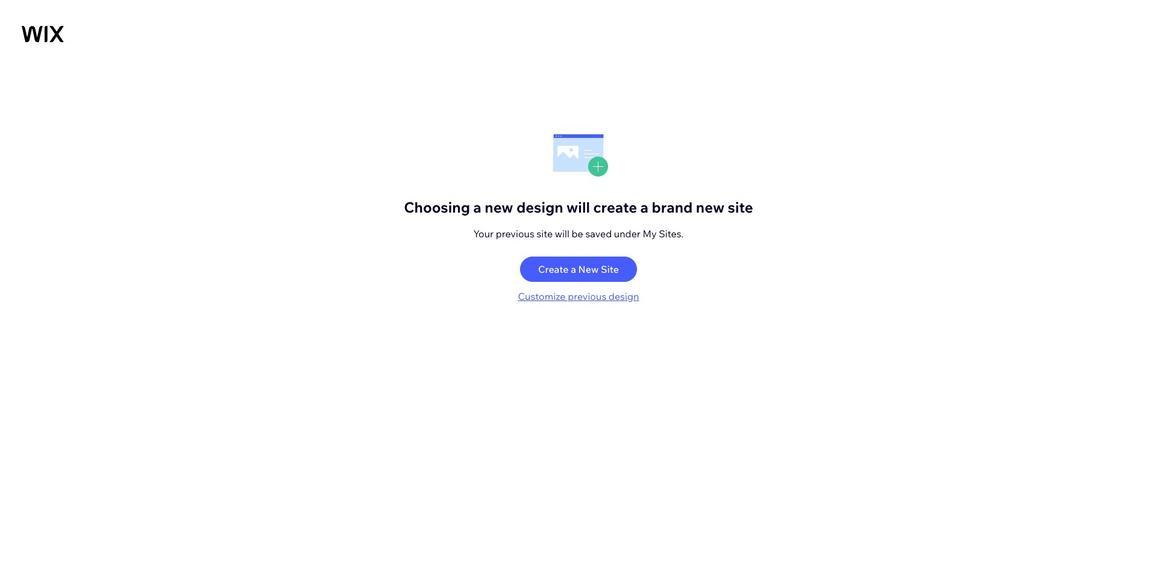 Task type: locate. For each thing, give the bounding box(es) containing it.
new
[[485, 198, 513, 216], [696, 198, 725, 216]]

previous inside "button"
[[568, 290, 607, 302]]

1 vertical spatial previous
[[568, 290, 607, 302]]

choosing a new design will create  a brand new site
[[404, 198, 754, 216]]

design inside "button"
[[609, 290, 639, 302]]

1 horizontal spatial a
[[571, 263, 576, 275]]

previous down new
[[568, 290, 607, 302]]

create a new site
[[538, 263, 619, 275]]

previous
[[496, 228, 535, 240], [568, 290, 607, 302]]

site
[[728, 198, 754, 216], [537, 228, 553, 240]]

previous for your
[[496, 228, 535, 240]]

a for new
[[473, 198, 482, 216]]

0 vertical spatial previous
[[496, 228, 535, 240]]

customize previous design button
[[518, 289, 639, 304]]

will left be
[[555, 228, 570, 240]]

design
[[517, 198, 564, 216], [609, 290, 639, 302]]

design up your previous site will be saved under my sites.
[[517, 198, 564, 216]]

your
[[474, 228, 494, 240]]

new up your
[[485, 198, 513, 216]]

1 vertical spatial site
[[537, 228, 553, 240]]

1 vertical spatial will
[[555, 228, 570, 240]]

design down site
[[609, 290, 639, 302]]

previous for customize
[[568, 290, 607, 302]]

1 horizontal spatial new
[[696, 198, 725, 216]]

0 vertical spatial site
[[728, 198, 754, 216]]

1 vertical spatial design
[[609, 290, 639, 302]]

0 vertical spatial design
[[517, 198, 564, 216]]

a left new
[[571, 263, 576, 275]]

0 horizontal spatial new
[[485, 198, 513, 216]]

will up your previous site will be saved under my sites.
[[567, 198, 590, 216]]

a
[[473, 198, 482, 216], [641, 198, 649, 216], [571, 263, 576, 275]]

a up your
[[473, 198, 482, 216]]

0 horizontal spatial a
[[473, 198, 482, 216]]

previous right your
[[496, 228, 535, 240]]

a inside button
[[571, 263, 576, 275]]

new right brand on the top of page
[[696, 198, 725, 216]]

a for new
[[571, 263, 576, 275]]

your previous site will be saved under my sites.
[[474, 228, 684, 240]]

new
[[579, 263, 599, 275]]

will
[[567, 198, 590, 216], [555, 228, 570, 240]]

0 horizontal spatial previous
[[496, 228, 535, 240]]

1 horizontal spatial site
[[728, 198, 754, 216]]

2 new from the left
[[696, 198, 725, 216]]

1 horizontal spatial previous
[[568, 290, 607, 302]]

1 horizontal spatial design
[[609, 290, 639, 302]]

customize previous design
[[518, 290, 639, 302]]

a up my
[[641, 198, 649, 216]]

0 horizontal spatial site
[[537, 228, 553, 240]]



Task type: describe. For each thing, give the bounding box(es) containing it.
brand
[[652, 198, 693, 216]]

choosing
[[404, 198, 470, 216]]

create
[[594, 198, 637, 216]]

be
[[572, 228, 583, 240]]

create
[[538, 263, 569, 275]]

sites.
[[659, 228, 684, 240]]

create a new site button
[[520, 257, 637, 282]]

site
[[601, 263, 619, 275]]

under
[[614, 228, 641, 240]]

0 horizontal spatial design
[[517, 198, 564, 216]]

1 new from the left
[[485, 198, 513, 216]]

my
[[643, 228, 657, 240]]

0 vertical spatial will
[[567, 198, 590, 216]]

2 horizontal spatial a
[[641, 198, 649, 216]]

customize
[[518, 290, 566, 302]]

saved
[[586, 228, 612, 240]]



Task type: vqa. For each thing, say whether or not it's contained in the screenshot.
Want
no



